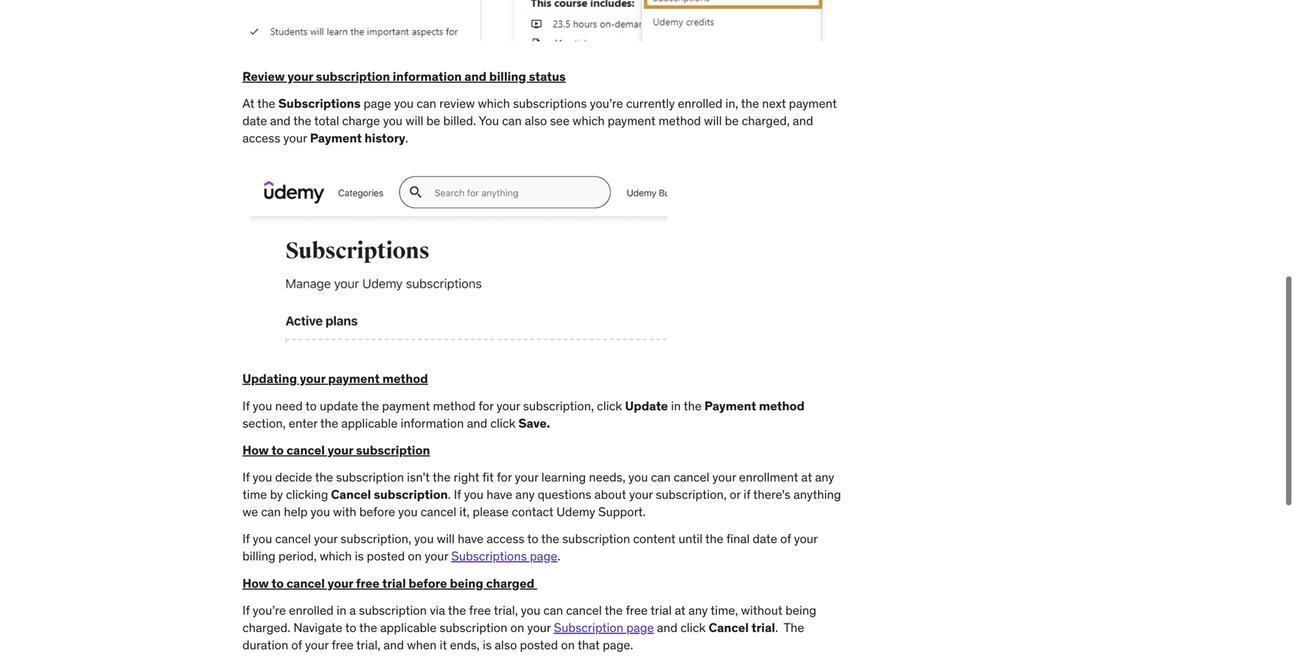 Task type: describe. For each thing, give the bounding box(es) containing it.
can inside if you're enrolled in a subscription via the free trial, you can cancel the free trial at any time, without being charged.
[[543, 602, 563, 618]]

next
[[762, 95, 786, 111]]

update
[[320, 398, 358, 414]]

your up or
[[713, 469, 736, 485]]

right
[[454, 469, 480, 485]]

and inside the duration of your free trial, and when it ends, is also posted on that page.
[[384, 637, 404, 652]]

at inside the if you decide the subscription isn't the right fit for your learning needs, you can cancel your enrollment at any time by clicking
[[801, 469, 812, 485]]

help
[[284, 504, 308, 520]]

review your subscription information and billing status
[[242, 68, 566, 84]]

cancel inside if you're enrolled in a subscription via the free trial, you can cancel the free trial at any time, without being charged.
[[566, 602, 602, 618]]

0 vertical spatial information
[[393, 68, 462, 84]]

payment inside if you need to update the payment method for your subscription, click update in the payment method section, enter the applicable information and click save.
[[705, 398, 756, 414]]

subscriptions page .
[[451, 548, 560, 564]]

and right 'subscription page' link
[[657, 620, 678, 635]]

section,
[[242, 415, 286, 431]]

any inside if you're enrolled in a subscription via the free trial, you can cancel the free trial at any time, without being charged.
[[689, 602, 708, 618]]

payment right 'next'
[[789, 95, 837, 111]]

1 horizontal spatial click
[[597, 398, 622, 414]]

page.
[[603, 637, 633, 652]]

history
[[365, 130, 405, 146]]

a
[[349, 602, 356, 618]]

1 vertical spatial cancel
[[709, 620, 749, 635]]

questions
[[538, 487, 592, 502]]

page inside page you can review which subscriptions you're currently enrolled in, the next payment date and the total charge you will be billed. you can also see which payment method will be charged, and access your
[[364, 95, 391, 111]]

0 horizontal spatial will
[[406, 113, 424, 129]]

active_plans_udemy_subscriptions.png image
[[249, 169, 667, 344]]

you inside if you need to update the payment method for your subscription, click update in the payment method section, enter the applicable information and click save.
[[253, 398, 272, 414]]

it,
[[459, 504, 470, 520]]

2 horizontal spatial click
[[681, 620, 706, 635]]

subscription up the charge
[[316, 68, 390, 84]]

can inside the if you decide the subscription isn't the right fit for your learning needs, you can cancel your enrollment at any time by clicking
[[651, 469, 671, 485]]

without
[[741, 602, 783, 618]]

decide
[[275, 469, 312, 485]]

0 vertical spatial billing
[[489, 68, 526, 84]]

your down update
[[328, 442, 353, 458]]

enter
[[289, 415, 318, 431]]

updating your payment method
[[242, 371, 428, 387]]

free up 'subscription page' link
[[626, 602, 648, 618]]

cancel down period,
[[287, 575, 325, 591]]

to for how to cancel your subscription
[[272, 442, 284, 458]]

date inside the if you cancel your subscription, you will have access to the subscription content until the final date of your billing period, which is posted on your
[[753, 531, 777, 547]]

trial, inside if you're enrolled in a subscription via the free trial, you can cancel the free trial at any time, without being charged.
[[494, 602, 518, 618]]

enrolled inside page you can review which subscriptions you're currently enrolled in, the next payment date and the total charge you will be billed. you can also see which payment method will be charged, and access your
[[678, 95, 723, 111]]

your up need
[[300, 371, 325, 387]]

ends,
[[450, 637, 480, 652]]

the
[[784, 620, 804, 635]]

subscription, inside if you have any questions about your subscription, or if there's anything we can help you with before you cancel it, please contact
[[656, 487, 727, 502]]

via
[[430, 602, 445, 618]]

2 horizontal spatial trial
[[752, 620, 775, 635]]

payment inside if you need to update the payment method for your subscription, click update in the payment method section, enter the applicable information and click save.
[[382, 398, 430, 414]]

to inside the if you cancel your subscription, you will have access to the subscription content until the final date of your billing period, which is posted on your
[[527, 531, 539, 547]]

0 vertical spatial payment
[[310, 130, 362, 146]]

method inside page you can review which subscriptions you're currently enrolled in, the next payment date and the total charge you will be billed. you can also see which payment method will be charged, and access your
[[659, 113, 701, 129]]

subscription inside the if you decide the subscription isn't the right fit for your learning needs, you can cancel your enrollment at any time by clicking
[[336, 469, 404, 485]]

you're inside page you can review which subscriptions you're currently enrolled in, the next payment date and the total charge you will be billed. you can also see which payment method will be charged, and access your
[[590, 95, 623, 111]]

1 vertical spatial click
[[490, 415, 516, 431]]

at the subscriptions
[[242, 95, 361, 111]]

free up ends,
[[469, 602, 491, 618]]

your up if you have any questions about your subscription, or if there's anything we can help you with before you cancel it, please contact
[[515, 469, 539, 485]]

when
[[407, 637, 437, 652]]

how to cancel your subscription
[[242, 442, 430, 458]]

duration
[[242, 637, 288, 652]]

total
[[314, 113, 339, 129]]

your up how to cancel your free trial before being charged
[[425, 548, 448, 564]]

udemy
[[557, 504, 595, 520]]

applicable inside if you need to update the payment method for your subscription, click update in the payment method section, enter the applicable information and click save.
[[341, 415, 398, 431]]

it
[[440, 637, 447, 652]]

that
[[578, 637, 600, 652]]

the duration of your free trial, and when it ends, is also posted on that page.
[[242, 620, 804, 652]]

will inside the if you cancel your subscription, you will have access to the subscription content until the final date of your billing period, which is posted on your
[[437, 531, 455, 547]]

anything
[[794, 487, 841, 502]]

1 horizontal spatial page
[[530, 548, 558, 564]]

cancel inside if you have any questions about your subscription, or if there's anything we can help you with before you cancel it, please contact
[[421, 504, 456, 520]]

charge
[[342, 113, 380, 129]]

how to cancel your free trial before being charged
[[242, 575, 537, 591]]

if you have any questions about your subscription, or if there's anything we can help you with before you cancel it, please contact
[[242, 487, 841, 520]]

1 vertical spatial applicable
[[380, 620, 437, 635]]

1 horizontal spatial subscriptions
[[451, 548, 527, 564]]

if inside if you need to update the payment method for your subscription, click update in the payment method section, enter the applicable information and click save.
[[242, 398, 250, 414]]

if for if you're enrolled in a subscription via the free trial, you can cancel the free trial at any time, without being charged.
[[242, 602, 250, 618]]

charged
[[486, 575, 535, 591]]

1 be from the left
[[426, 113, 440, 129]]

time
[[242, 487, 267, 502]]

and down at the subscriptions on the top left
[[270, 113, 291, 129]]

2 horizontal spatial will
[[704, 113, 722, 129]]

at
[[242, 95, 255, 111]]

save.
[[518, 415, 550, 431]]

posted inside the duration of your free trial, and when it ends, is also posted on that page.
[[520, 637, 558, 652]]

can left review
[[417, 95, 436, 111]]

if you're enrolled in a subscription via the free trial, you can cancel the free trial at any time, without being charged.
[[242, 602, 817, 635]]

subscription inside if you're enrolled in a subscription via the free trial, you can cancel the free trial at any time, without being charged.
[[359, 602, 427, 618]]

you're inside if you're enrolled in a subscription via the free trial, you can cancel the free trial at any time, without being charged.
[[253, 602, 286, 618]]

. for subscription
[[448, 487, 451, 502]]

review
[[242, 68, 285, 84]]

0 horizontal spatial subscriptions
[[278, 95, 361, 111]]

content
[[633, 531, 676, 547]]

subscription page link
[[554, 620, 654, 635]]

support
[[598, 504, 643, 520]]

1 horizontal spatial on
[[510, 620, 524, 635]]

any inside if you have any questions about your subscription, or if there's anything we can help you with before you cancel it, please contact
[[516, 487, 535, 502]]

of inside the duration of your free trial, and when it ends, is also posted on that page.
[[291, 637, 302, 652]]

subscription up ends,
[[440, 620, 508, 635]]

charged.
[[242, 620, 290, 635]]

your inside the duration of your free trial, and when it ends, is also posted on that page.
[[305, 637, 329, 652]]

have inside if you have any questions about your subscription, or if there's anything we can help you with before you cancel it, please contact
[[487, 487, 513, 502]]

information inside if you need to update the payment method for your subscription, click update in the payment method section, enter the applicable information and click save.
[[401, 415, 464, 431]]

navigate
[[293, 620, 342, 635]]

0 horizontal spatial being
[[450, 575, 483, 591]]

if for if you decide the subscription isn't the right fit for your learning needs, you can cancel your enrollment at any time by clicking
[[242, 469, 250, 485]]

about
[[595, 487, 626, 502]]

if you cancel your subscription, you will have access to the subscription content until the final date of your billing period, which is posted on your
[[242, 531, 818, 564]]

at inside if you're enrolled in a subscription via the free trial, you can cancel the free trial at any time, without being charged.
[[675, 602, 686, 618]]

see
[[550, 113, 570, 129]]

cancel down enter
[[287, 442, 325, 458]]

learning
[[541, 469, 586, 485]]

1 horizontal spatial which
[[478, 95, 510, 111]]

time,
[[711, 602, 738, 618]]

how_to_access_the_subscriptions_page.jpg image
[[249, 0, 825, 41]]

charged,
[[742, 113, 790, 129]]

cancel inside the if you decide the subscription isn't the right fit for your learning needs, you can cancel your enrollment at any time by clicking
[[674, 469, 710, 485]]

subscriptions page link
[[451, 548, 558, 564]]

by
[[270, 487, 283, 502]]

update
[[625, 398, 668, 414]]

2 horizontal spatial page
[[627, 620, 654, 635]]



Task type: vqa. For each thing, say whether or not it's contained in the screenshot.
iphone
no



Task type: locate. For each thing, give the bounding box(es) containing it.
1 vertical spatial subscription,
[[656, 487, 727, 502]]

and up review
[[465, 68, 487, 84]]

your down at the subscriptions on the top left
[[283, 130, 307, 146]]

1 vertical spatial at
[[675, 602, 686, 618]]

of
[[780, 531, 791, 547], [291, 637, 302, 652]]

to up enter
[[306, 398, 317, 414]]

your inside page you can review which subscriptions you're currently enrolled in, the next payment date and the total charge you will be billed. you can also see which payment method will be charged, and access your
[[283, 130, 307, 146]]

if for if you have any questions about your subscription, or if there's anything we can help you with before you cancel it, please contact
[[454, 487, 461, 502]]

1 vertical spatial trial,
[[356, 637, 381, 652]]

trial, down charged
[[494, 602, 518, 618]]

posted down navigate to the applicable subscription on your subscription page and click cancel trial .
[[520, 637, 558, 652]]

subscription inside the if you cancel your subscription, you will have access to the subscription content until the final date of your billing period, which is posted on your
[[562, 531, 630, 547]]

payment down currently
[[608, 113, 656, 129]]

trial inside if you're enrolled in a subscription via the free trial, you can cancel the free trial at any time, without being charged.
[[651, 602, 672, 618]]

for
[[479, 398, 494, 414], [497, 469, 512, 485]]

.
[[405, 130, 408, 146], [448, 487, 451, 502], [643, 504, 646, 520], [558, 548, 560, 564], [775, 620, 778, 635]]

applicable down update
[[341, 415, 398, 431]]

0 vertical spatial any
[[815, 469, 834, 485]]

applicable
[[341, 415, 398, 431], [380, 620, 437, 635]]

1 vertical spatial how
[[242, 575, 269, 591]]

have
[[487, 487, 513, 502], [458, 531, 484, 547]]

any left time,
[[689, 602, 708, 618]]

which up you
[[478, 95, 510, 111]]

cancel
[[287, 442, 325, 458], [674, 469, 710, 485], [421, 504, 456, 520], [275, 531, 311, 547], [287, 575, 325, 591], [566, 602, 602, 618]]

1 vertical spatial subscriptions
[[451, 548, 527, 564]]

cancel subscription .
[[328, 487, 454, 502]]

in
[[671, 398, 681, 414], [337, 602, 347, 618]]

subscription up isn't at bottom left
[[356, 442, 430, 458]]

and up the right on the left of the page
[[467, 415, 488, 431]]

free inside the duration of your free trial, and when it ends, is also posted on that page.
[[332, 637, 354, 652]]

0 horizontal spatial have
[[458, 531, 484, 547]]

1 horizontal spatial at
[[801, 469, 812, 485]]

be left billed.
[[426, 113, 440, 129]]

date inside page you can review which subscriptions you're currently enrolled in, the next payment date and the total charge you will be billed. you can also see which payment method will be charged, and access your
[[242, 113, 267, 129]]

0 vertical spatial trial,
[[494, 602, 518, 618]]

is inside the duration of your free trial, and when it ends, is also posted on that page.
[[483, 637, 492, 652]]

date
[[242, 113, 267, 129], [753, 531, 777, 547]]

1 horizontal spatial before
[[409, 575, 447, 591]]

0 vertical spatial click
[[597, 398, 622, 414]]

which inside the if you cancel your subscription, you will have access to the subscription content until the final date of your billing period, which is posted on your
[[320, 548, 352, 564]]

also inside page you can review which subscriptions you're currently enrolled in, the next payment date and the total charge you will be billed. you can also see which payment method will be charged, and access your
[[525, 113, 547, 129]]

on
[[408, 548, 422, 564], [510, 620, 524, 635], [561, 637, 575, 652]]

1 horizontal spatial you're
[[590, 95, 623, 111]]

can right you
[[502, 113, 522, 129]]

on inside the if you cancel your subscription, you will have access to the subscription content until the final date of your billing period, which is posted on your
[[408, 548, 422, 564]]

1 horizontal spatial be
[[725, 113, 739, 129]]

0 vertical spatial which
[[478, 95, 510, 111]]

0 horizontal spatial be
[[426, 113, 440, 129]]

if you need to update the payment method for your subscription, click update in the payment method section, enter the applicable information and click save.
[[242, 398, 805, 431]]

or
[[730, 487, 741, 502]]

1 vertical spatial you're
[[253, 602, 286, 618]]

to down contact
[[527, 531, 539, 547]]

how for how to cancel your subscription
[[242, 442, 269, 458]]

until
[[679, 531, 703, 547]]

enrolled up navigate at left bottom
[[289, 602, 334, 618]]

date down at at left top
[[242, 113, 267, 129]]

enrolled left the in,
[[678, 95, 723, 111]]

cancel
[[331, 487, 371, 502], [709, 620, 749, 635]]

subscription
[[554, 620, 624, 635]]

1 vertical spatial which
[[573, 113, 605, 129]]

subscriptions
[[513, 95, 587, 111]]

subscription, inside the if you cancel your subscription, you will have access to the subscription content until the final date of your billing period, which is posted on your
[[341, 531, 411, 547]]

any inside the if you decide the subscription isn't the right fit for your learning needs, you can cancel your enrollment at any time by clicking
[[815, 469, 834, 485]]

in inside if you need to update the payment method for your subscription, click update in the payment method section, enter the applicable information and click save.
[[671, 398, 681, 414]]

your inside if you need to update the payment method for your subscription, click update in the payment method section, enter the applicable information and click save.
[[497, 398, 520, 414]]

0 vertical spatial for
[[479, 398, 494, 414]]

payment
[[310, 130, 362, 146], [705, 398, 756, 414]]

information
[[393, 68, 462, 84], [401, 415, 464, 431]]

1 vertical spatial also
[[495, 637, 517, 652]]

0 horizontal spatial page
[[364, 95, 391, 111]]

can inside if you have any questions about your subscription, or if there's anything we can help you with before you cancel it, please contact
[[261, 504, 281, 520]]

trial,
[[494, 602, 518, 618], [356, 637, 381, 652]]

you
[[479, 113, 499, 129]]

to inside if you need to update the payment method for your subscription, click update in the payment method section, enter the applicable information and click save.
[[306, 398, 317, 414]]

to for how to cancel your free trial before being charged
[[272, 575, 284, 591]]

0 vertical spatial posted
[[367, 548, 405, 564]]

how up charged.
[[242, 575, 269, 591]]

to down the 'section,'
[[272, 442, 284, 458]]

1 horizontal spatial in
[[671, 398, 681, 414]]

1 horizontal spatial being
[[786, 602, 817, 618]]

your up a
[[328, 575, 353, 591]]

your up support
[[629, 487, 653, 502]]

clicking
[[286, 487, 328, 502]]

updating
[[242, 371, 297, 387]]

0 vertical spatial subscription,
[[523, 398, 594, 414]]

if inside the if you cancel your subscription, you will have access to the subscription content until the final date of your billing period, which is posted on your
[[242, 531, 250, 547]]

if
[[242, 398, 250, 414], [242, 469, 250, 485], [454, 487, 461, 502], [242, 531, 250, 547], [242, 602, 250, 618]]

2 vertical spatial click
[[681, 620, 706, 635]]

review
[[439, 95, 475, 111]]

enrollment
[[739, 469, 798, 485]]

0 vertical spatial also
[[525, 113, 547, 129]]

page up charged
[[530, 548, 558, 564]]

1 vertical spatial being
[[786, 602, 817, 618]]

any
[[815, 469, 834, 485], [516, 487, 535, 502], [689, 602, 708, 618]]

payment history .
[[307, 130, 408, 146]]

cancel up subscription in the left bottom of the page
[[566, 602, 602, 618]]

0 vertical spatial how
[[242, 442, 269, 458]]

isn't
[[407, 469, 430, 485]]

1 horizontal spatial is
[[483, 637, 492, 652]]

. for page
[[558, 548, 560, 564]]

is
[[355, 548, 364, 564], [483, 637, 492, 652]]

being inside if you're enrolled in a subscription via the free trial, you can cancel the free trial at any time, without being charged.
[[786, 602, 817, 618]]

0 horizontal spatial trial
[[382, 575, 406, 591]]

0 vertical spatial have
[[487, 487, 513, 502]]

also
[[525, 113, 547, 129], [495, 637, 517, 652]]

final
[[727, 531, 750, 547]]

subscription down the udemy support .
[[562, 531, 630, 547]]

1 horizontal spatial payment
[[705, 398, 756, 414]]

be down the in,
[[725, 113, 739, 129]]

subscription down isn't at bottom left
[[374, 487, 448, 502]]

your up period,
[[314, 531, 338, 547]]

and inside if you need to update the payment method for your subscription, click update in the payment method section, enter the applicable information and click save.
[[467, 415, 488, 431]]

1 vertical spatial posted
[[520, 637, 558, 652]]

before
[[359, 504, 395, 520], [409, 575, 447, 591]]

how down the 'section,'
[[242, 442, 269, 458]]

enrolled inside if you're enrolled in a subscription via the free trial, you can cancel the free trial at any time, without being charged.
[[289, 602, 334, 618]]

contact
[[512, 504, 554, 520]]

can down by
[[261, 504, 281, 520]]

1 horizontal spatial trial,
[[494, 602, 518, 618]]

in,
[[726, 95, 738, 111]]

you're up charged.
[[253, 602, 286, 618]]

will
[[406, 113, 424, 129], [704, 113, 722, 129], [437, 531, 455, 547]]

trial, inside the duration of your free trial, and when it ends, is also posted on that page.
[[356, 637, 381, 652]]

with
[[333, 504, 356, 520]]

be
[[426, 113, 440, 129], [725, 113, 739, 129]]

enrolled
[[678, 95, 723, 111], [289, 602, 334, 618]]

subscription, down with
[[341, 531, 411, 547]]

page up the charge
[[364, 95, 391, 111]]

also down the subscriptions
[[525, 113, 547, 129]]

1 vertical spatial access
[[487, 531, 525, 547]]

0 vertical spatial access
[[242, 130, 280, 146]]

period,
[[279, 548, 317, 564]]

subscriptions up total
[[278, 95, 361, 111]]

. for history
[[405, 130, 408, 146]]

billing left status
[[489, 68, 526, 84]]

how
[[242, 442, 269, 458], [242, 575, 269, 591]]

if down we
[[242, 531, 250, 547]]

cancel up until
[[674, 469, 710, 485]]

if up charged.
[[242, 602, 250, 618]]

if inside if you have any questions about your subscription, or if there's anything we can help you with before you cancel it, please contact
[[454, 487, 461, 502]]

free down with
[[356, 575, 380, 591]]

applicable up when
[[380, 620, 437, 635]]

on up how to cancel your free trial before being charged
[[408, 548, 422, 564]]

2 vertical spatial on
[[561, 637, 575, 652]]

posted inside the if you cancel your subscription, you will have access to the subscription content until the final date of your billing period, which is posted on your
[[367, 548, 405, 564]]

date right final
[[753, 531, 777, 547]]

to for navigate to the applicable subscription on your subscription page and click cancel trial .
[[345, 620, 356, 635]]

subscription, left or
[[656, 487, 727, 502]]

at up the anything
[[801, 469, 812, 485]]

can right needs,
[[651, 469, 671, 485]]

1 horizontal spatial subscription,
[[523, 398, 594, 414]]

0 horizontal spatial at
[[675, 602, 686, 618]]

if inside if you're enrolled in a subscription via the free trial, you can cancel the free trial at any time, without being charged.
[[242, 602, 250, 618]]

1 how from the top
[[242, 442, 269, 458]]

to
[[306, 398, 317, 414], [272, 442, 284, 458], [527, 531, 539, 547], [272, 575, 284, 591], [345, 620, 356, 635]]

is inside the if you cancel your subscription, you will have access to the subscription content until the final date of your billing period, which is posted on your
[[355, 548, 364, 564]]

2 how from the top
[[242, 575, 269, 591]]

will up subscriptions page link
[[437, 531, 455, 547]]

and left when
[[384, 637, 404, 652]]

cancel down time,
[[709, 620, 749, 635]]

2 horizontal spatial subscription,
[[656, 487, 727, 502]]

0 horizontal spatial access
[[242, 130, 280, 146]]

subscription, up save.
[[523, 398, 594, 414]]

1 horizontal spatial have
[[487, 487, 513, 502]]

you're
[[590, 95, 623, 111], [253, 602, 286, 618]]

0 horizontal spatial subscription,
[[341, 531, 411, 547]]

0 horizontal spatial you're
[[253, 602, 286, 618]]

2 be from the left
[[725, 113, 739, 129]]

0 horizontal spatial also
[[495, 637, 517, 652]]

being up the
[[786, 602, 817, 618]]

0 horizontal spatial enrolled
[[289, 602, 334, 618]]

to down a
[[345, 620, 356, 635]]

navigate to the applicable subscription on your subscription page and click cancel trial .
[[290, 620, 781, 635]]

1 vertical spatial any
[[516, 487, 535, 502]]

information up review
[[393, 68, 462, 84]]

2 vertical spatial which
[[320, 548, 352, 564]]

1 vertical spatial page
[[530, 548, 558, 564]]

1 vertical spatial have
[[458, 531, 484, 547]]

0 horizontal spatial posted
[[367, 548, 405, 564]]

. for support
[[643, 504, 646, 520]]

access inside the if you cancel your subscription, you will have access to the subscription content until the final date of your billing period, which is posted on your
[[487, 531, 525, 547]]

on down charged
[[510, 620, 524, 635]]

subscription, inside if you need to update the payment method for your subscription, click update in the payment method section, enter the applicable information and click save.
[[523, 398, 594, 414]]

have inside the if you cancel your subscription, you will have access to the subscription content until the final date of your billing period, which is posted on your
[[458, 531, 484, 547]]

status
[[529, 68, 566, 84]]

0 horizontal spatial is
[[355, 548, 364, 564]]

udemy support .
[[554, 504, 649, 520]]

needs,
[[589, 469, 626, 485]]

1 vertical spatial before
[[409, 575, 447, 591]]

your up save.
[[497, 398, 520, 414]]

0 vertical spatial enrolled
[[678, 95, 723, 111]]

0 vertical spatial trial
[[382, 575, 406, 591]]

0 horizontal spatial on
[[408, 548, 422, 564]]

2 vertical spatial any
[[689, 602, 708, 618]]

is up how to cancel your free trial before being charged
[[355, 548, 364, 564]]

subscription
[[316, 68, 390, 84], [356, 442, 430, 458], [336, 469, 404, 485], [374, 487, 448, 502], [562, 531, 630, 547], [359, 602, 427, 618], [440, 620, 508, 635]]

before down cancel subscription .
[[359, 504, 395, 520]]

have down "it,"
[[458, 531, 484, 547]]

if up time
[[242, 469, 250, 485]]

on inside the duration of your free trial, and when it ends, is also posted on that page.
[[561, 637, 575, 652]]

your down the anything
[[794, 531, 818, 547]]

2 vertical spatial trial
[[752, 620, 775, 635]]

1 vertical spatial date
[[753, 531, 777, 547]]

billing
[[489, 68, 526, 84], [242, 548, 276, 564]]

if you decide the subscription isn't the right fit for your learning needs, you can cancel your enrollment at any time by clicking
[[242, 469, 834, 502]]

1 horizontal spatial posted
[[520, 637, 558, 652]]

access up subscriptions page .
[[487, 531, 525, 547]]

if for if you cancel your subscription, you will have access to the subscription content until the final date of your billing period, which is posted on your
[[242, 531, 250, 547]]

2 horizontal spatial any
[[815, 469, 834, 485]]

any up contact
[[516, 487, 535, 502]]

2 vertical spatial subscription,
[[341, 531, 411, 547]]

your down navigate at left bottom
[[305, 637, 329, 652]]

posted up how to cancel your free trial before being charged
[[367, 548, 405, 564]]

0 horizontal spatial trial,
[[356, 637, 381, 652]]

payment
[[789, 95, 837, 111], [608, 113, 656, 129], [328, 371, 380, 387], [382, 398, 430, 414]]

you inside if you're enrolled in a subscription via the free trial, you can cancel the free trial at any time, without being charged.
[[521, 602, 541, 618]]

billing inside the if you cancel your subscription, you will have access to the subscription content until the final date of your billing period, which is posted on your
[[242, 548, 276, 564]]

1 horizontal spatial cancel
[[709, 620, 749, 635]]

subscriptions
[[278, 95, 361, 111], [451, 548, 527, 564]]

please
[[473, 504, 509, 520]]

1 horizontal spatial trial
[[651, 602, 672, 618]]

cancel left "it,"
[[421, 504, 456, 520]]

0 vertical spatial cancel
[[331, 487, 371, 502]]

need
[[275, 398, 303, 414]]

any up the anything
[[815, 469, 834, 485]]

trial, left when
[[356, 637, 381, 652]]

subscription down how to cancel your free trial before being charged
[[359, 602, 427, 618]]

2 horizontal spatial which
[[573, 113, 605, 129]]

if inside the if you decide the subscription isn't the right fit for your learning needs, you can cancel your enrollment at any time by clicking
[[242, 469, 250, 485]]

page
[[364, 95, 391, 111], [530, 548, 558, 564], [627, 620, 654, 635]]

access inside page you can review which subscriptions you're currently enrolled in, the next payment date and the total charge you will be billed. you can also see which payment method will be charged, and access your
[[242, 130, 280, 146]]

your inside if you have any questions about your subscription, or if there's anything we can help you with before you cancel it, please contact
[[629, 487, 653, 502]]

we
[[242, 504, 258, 520]]

and right charged,
[[793, 113, 813, 129]]

information up isn't at bottom left
[[401, 415, 464, 431]]

your left subscription in the left bottom of the page
[[527, 620, 551, 635]]

page up page.
[[627, 620, 654, 635]]

free down navigate at left bottom
[[332, 637, 354, 652]]

currently
[[626, 95, 675, 111]]

0 vertical spatial of
[[780, 531, 791, 547]]

which right period,
[[320, 548, 352, 564]]

can up navigate to the applicable subscription on your subscription page and click cancel trial .
[[543, 602, 563, 618]]

0 vertical spatial in
[[671, 398, 681, 414]]

if
[[744, 487, 751, 502]]

billed.
[[443, 113, 476, 129]]

of inside the if you cancel your subscription, you will have access to the subscription content until the final date of your billing period, which is posted on your
[[780, 531, 791, 547]]

1 vertical spatial in
[[337, 602, 347, 618]]

1 vertical spatial on
[[510, 620, 524, 635]]

1 vertical spatial trial
[[651, 602, 672, 618]]

1 vertical spatial billing
[[242, 548, 276, 564]]

0 vertical spatial being
[[450, 575, 483, 591]]

in inside if you're enrolled in a subscription via the free trial, you can cancel the free trial at any time, without being charged.
[[337, 602, 347, 618]]

for inside if you need to update the payment method for your subscription, click update in the payment method section, enter the applicable information and click save.
[[479, 398, 494, 414]]

if up "it,"
[[454, 487, 461, 502]]

1 horizontal spatial for
[[497, 469, 512, 485]]

1 horizontal spatial billing
[[489, 68, 526, 84]]

payment right update
[[382, 398, 430, 414]]

at
[[801, 469, 812, 485], [675, 602, 686, 618]]

payment up update
[[328, 371, 380, 387]]

how for how to cancel your free trial before being charged
[[242, 575, 269, 591]]

also inside the duration of your free trial, and when it ends, is also posted on that page.
[[495, 637, 517, 652]]

subscription up cancel subscription .
[[336, 469, 404, 485]]

cancel inside the if you cancel your subscription, you will have access to the subscription content until the final date of your billing period, which is posted on your
[[275, 531, 311, 547]]

0 horizontal spatial which
[[320, 548, 352, 564]]

being
[[450, 575, 483, 591], [786, 602, 817, 618]]

0 vertical spatial before
[[359, 504, 395, 520]]

0 horizontal spatial of
[[291, 637, 302, 652]]

1 vertical spatial is
[[483, 637, 492, 652]]

page you can review which subscriptions you're currently enrolled in, the next payment date and the total charge you will be billed. you can also see which payment method will be charged, and access your
[[242, 95, 837, 146]]

you
[[394, 95, 414, 111], [383, 113, 403, 129], [253, 398, 272, 414], [253, 469, 272, 485], [629, 469, 648, 485], [464, 487, 484, 502], [311, 504, 330, 520], [398, 504, 418, 520], [253, 531, 272, 547], [414, 531, 434, 547], [521, 602, 541, 618]]

being left charged
[[450, 575, 483, 591]]

which right see
[[573, 113, 605, 129]]

method
[[659, 113, 701, 129], [382, 371, 428, 387], [433, 398, 476, 414], [759, 398, 805, 414]]

will left charged,
[[704, 113, 722, 129]]

0 horizontal spatial payment
[[310, 130, 362, 146]]

fit
[[483, 469, 494, 485]]

0 vertical spatial is
[[355, 548, 364, 564]]

for inside the if you decide the subscription isn't the right fit for your learning needs, you can cancel your enrollment at any time by clicking
[[497, 469, 512, 485]]

1 horizontal spatial also
[[525, 113, 547, 129]]

at left time,
[[675, 602, 686, 618]]

1 vertical spatial information
[[401, 415, 464, 431]]

1 horizontal spatial date
[[753, 531, 777, 547]]

free
[[356, 575, 380, 591], [469, 602, 491, 618], [626, 602, 648, 618], [332, 637, 354, 652]]

there's
[[753, 487, 791, 502]]

your up at the subscriptions on the top left
[[288, 68, 313, 84]]

cancel up with
[[331, 487, 371, 502]]

0 horizontal spatial for
[[479, 398, 494, 414]]

in right update
[[671, 398, 681, 414]]

for up fit at the left of the page
[[479, 398, 494, 414]]

which
[[478, 95, 510, 111], [573, 113, 605, 129], [320, 548, 352, 564]]

if up the 'section,'
[[242, 398, 250, 414]]

0 horizontal spatial date
[[242, 113, 267, 129]]

to down period,
[[272, 575, 284, 591]]

2 vertical spatial page
[[627, 620, 654, 635]]

before inside if you have any questions about your subscription, or if there's anything we can help you with before you cancel it, please contact
[[359, 504, 395, 520]]

1 horizontal spatial of
[[780, 531, 791, 547]]



